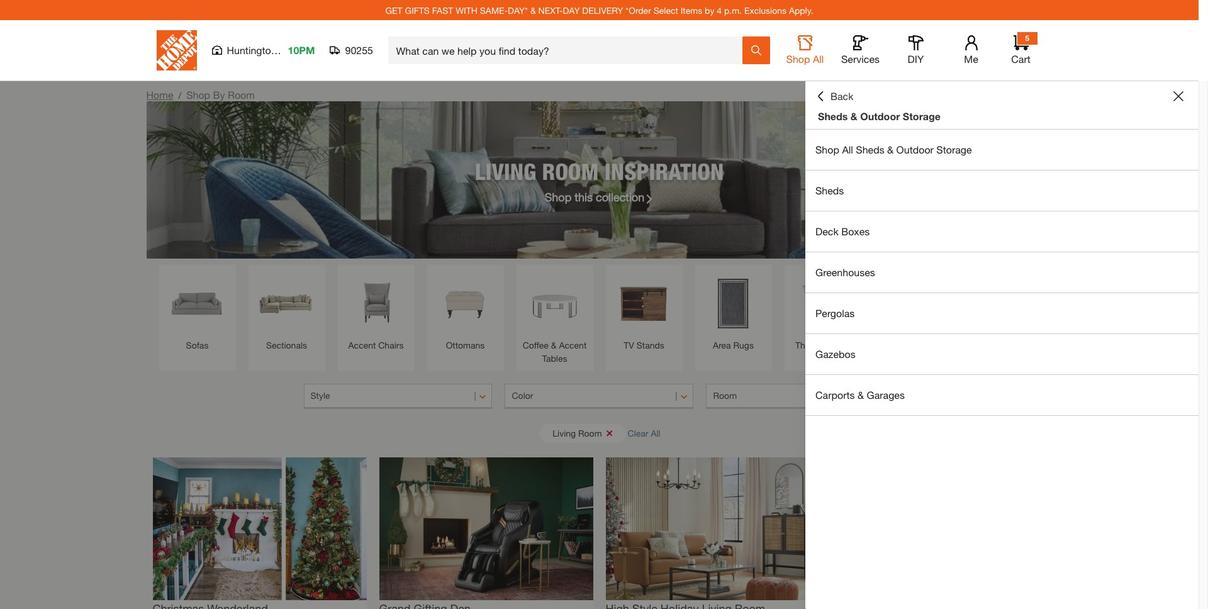 Task type: describe. For each thing, give the bounding box(es) containing it.
sofas link
[[165, 271, 229, 352]]

color button
[[505, 384, 694, 409]]

feedback link image
[[1192, 213, 1209, 281]]

accent chairs image
[[344, 271, 408, 336]]

exclusions
[[745, 5, 787, 15]]

0 vertical spatial outdoor
[[861, 110, 901, 122]]

drawer close image
[[1174, 91, 1184, 101]]

next-
[[539, 5, 563, 15]]

rugs
[[734, 340, 754, 351]]

home
[[146, 89, 173, 101]]

room right by
[[228, 89, 255, 101]]

all for shop all sheds & outdoor storage
[[843, 144, 854, 156]]

sectionals image
[[255, 271, 319, 336]]

by
[[213, 89, 225, 101]]

living room inspiration
[[475, 158, 724, 185]]

gazebos link
[[806, 334, 1199, 375]]

living room
[[553, 428, 602, 439]]

shop all sheds & outdoor storage link
[[806, 130, 1199, 170]]

throw
[[796, 340, 820, 351]]

diy
[[908, 53, 925, 65]]

deck boxes
[[816, 225, 870, 237]]

shop for shop this collection
[[545, 190, 572, 204]]

ottomans link
[[433, 271, 498, 352]]

tv stands image
[[612, 271, 677, 336]]

tv stands link
[[612, 271, 677, 352]]

0 vertical spatial storage
[[903, 110, 941, 122]]

shop for shop all sheds & outdoor storage
[[816, 144, 840, 156]]

greenhouses link
[[806, 252, 1199, 293]]

me button
[[952, 35, 992, 65]]

sheds for sheds
[[816, 184, 845, 196]]

boxes
[[842, 225, 870, 237]]

shop all
[[787, 53, 824, 65]]

coffee & accent tables
[[523, 340, 587, 364]]

home link
[[146, 89, 173, 101]]

What can we help you find today? search field
[[396, 37, 742, 64]]

room button
[[707, 384, 896, 409]]

tables
[[542, 353, 568, 364]]

style button
[[304, 384, 493, 409]]

/
[[178, 90, 181, 101]]

style
[[311, 390, 330, 401]]

tv stands
[[624, 340, 665, 351]]

p.m.
[[725, 5, 742, 15]]

accent chairs link
[[344, 271, 408, 352]]

accent chairs
[[349, 340, 404, 351]]

pillows
[[823, 340, 851, 351]]

with
[[456, 5, 478, 15]]

area rugs image
[[702, 271, 766, 336]]

& down sheds & outdoor storage on the right of the page
[[888, 144, 894, 156]]

all for clear all
[[651, 428, 661, 439]]

sheds link
[[806, 171, 1199, 211]]

pergolas
[[816, 307, 855, 319]]

deck
[[816, 225, 839, 237]]

ottomans
[[446, 340, 485, 351]]

1 stretchy image image from the left
[[153, 458, 367, 600]]

inspiration
[[605, 158, 724, 185]]

get gifts fast with same-day* & next-day delivery *order select items by 4 p.m. exclusions apply.
[[386, 5, 814, 15]]

deck boxes link
[[806, 212, 1199, 252]]

*order
[[626, 5, 652, 15]]

menu containing shop all sheds & outdoor storage
[[806, 130, 1199, 416]]

2 stretchy image image from the left
[[379, 458, 593, 600]]

coffee & accent tables image
[[523, 271, 587, 336]]

apply.
[[789, 5, 814, 15]]

garages
[[867, 389, 905, 401]]

living room button
[[540, 424, 626, 443]]

area rugs link
[[702, 271, 766, 352]]

coffee & accent tables link
[[523, 271, 587, 365]]

huntington
[[227, 44, 277, 56]]

carports & garages
[[816, 389, 905, 401]]

ottomans image
[[433, 271, 498, 336]]

gifts
[[405, 5, 430, 15]]

color
[[512, 390, 534, 401]]

living for living room inspiration
[[475, 158, 537, 185]]

clear all
[[628, 428, 661, 439]]

pergolas link
[[806, 293, 1199, 334]]

me
[[965, 53, 979, 65]]

back
[[831, 90, 854, 102]]

area rugs
[[713, 340, 754, 351]]



Task type: vqa. For each thing, say whether or not it's contained in the screenshot.
Sheds to the bottom
yes



Task type: locate. For each thing, give the bounding box(es) containing it.
select
[[654, 5, 679, 15]]

back button
[[816, 90, 854, 103]]

outdoor down sheds & outdoor storage on the right of the page
[[897, 144, 934, 156]]

curtains & drapes image
[[970, 271, 1034, 336]]

sheds down back button
[[818, 110, 848, 122]]

home / shop by room
[[146, 89, 255, 101]]

fast
[[432, 5, 453, 15]]

2 horizontal spatial all
[[843, 144, 854, 156]]

accent up the tables
[[559, 340, 587, 351]]

90255
[[345, 44, 373, 56]]

same-
[[480, 5, 508, 15]]

tv
[[624, 340, 635, 351]]

0 horizontal spatial stretchy image image
[[153, 458, 367, 600]]

all for shop all
[[813, 53, 824, 65]]

throw pillows link
[[791, 271, 855, 352]]

0 vertical spatial sheds
[[818, 110, 848, 122]]

0 vertical spatial living
[[475, 158, 537, 185]]

& for coffee & accent tables
[[551, 340, 557, 351]]

all right clear
[[651, 428, 661, 439]]

4
[[717, 5, 722, 15]]

outdoor up shop all sheds & outdoor storage
[[861, 110, 901, 122]]

services
[[842, 53, 880, 65]]

throw blankets image
[[881, 271, 945, 336]]

1 vertical spatial all
[[843, 144, 854, 156]]

1 horizontal spatial living
[[553, 428, 576, 439]]

sectionals
[[266, 340, 307, 351]]

accent left chairs
[[349, 340, 376, 351]]

0 horizontal spatial accent
[[349, 340, 376, 351]]

chairs
[[379, 340, 404, 351]]

sheds up deck
[[816, 184, 845, 196]]

90255 button
[[330, 44, 374, 57]]

clear
[[628, 428, 649, 439]]

the home depot logo image
[[156, 30, 197, 71]]

stands
[[637, 340, 665, 351]]

services button
[[841, 35, 881, 65]]

1 vertical spatial sheds
[[856, 144, 885, 156]]

& inside coffee & accent tables
[[551, 340, 557, 351]]

1 horizontal spatial stretchy image image
[[379, 458, 593, 600]]

by
[[705, 5, 715, 15]]

sofas image
[[165, 271, 229, 336]]

outdoor
[[861, 110, 901, 122], [897, 144, 934, 156]]

&
[[531, 5, 536, 15], [851, 110, 858, 122], [888, 144, 894, 156], [551, 340, 557, 351], [858, 389, 864, 401]]

2 accent from the left
[[559, 340, 587, 351]]

1 vertical spatial outdoor
[[897, 144, 934, 156]]

room up 'this'
[[542, 158, 599, 185]]

3 stretchy image image from the left
[[606, 458, 820, 600]]

sofas
[[186, 340, 209, 351]]

2 horizontal spatial stretchy image image
[[606, 458, 820, 600]]

room inside button
[[714, 390, 737, 401]]

shop left 'this'
[[545, 190, 572, 204]]

all inside menu
[[843, 144, 854, 156]]

sheds for sheds & outdoor storage
[[818, 110, 848, 122]]

storage
[[903, 110, 941, 122], [937, 144, 973, 156]]

shop down back button
[[816, 144, 840, 156]]

shop for shop all
[[787, 53, 811, 65]]

coffee
[[523, 340, 549, 351]]

delivery
[[583, 5, 624, 15]]

shop inside menu
[[816, 144, 840, 156]]

room down color 'button' at the bottom
[[579, 428, 602, 439]]

cart
[[1012, 53, 1031, 65]]

living for living room
[[553, 428, 576, 439]]

get
[[386, 5, 403, 15]]

storage inside menu
[[937, 144, 973, 156]]

0 vertical spatial all
[[813, 53, 824, 65]]

park
[[280, 44, 300, 56]]

1 horizontal spatial all
[[813, 53, 824, 65]]

day
[[563, 5, 580, 15]]

1 horizontal spatial accent
[[559, 340, 587, 351]]

items
[[681, 5, 703, 15]]

& for sheds & outdoor storage
[[851, 110, 858, 122]]

sectionals link
[[255, 271, 319, 352]]

1 vertical spatial storage
[[937, 144, 973, 156]]

gazebos
[[816, 348, 856, 360]]

clear all button
[[628, 422, 661, 445]]

& up the tables
[[551, 340, 557, 351]]

shop down apply.
[[787, 53, 811, 65]]

area
[[713, 340, 731, 351]]

shop inside button
[[787, 53, 811, 65]]

0 horizontal spatial all
[[651, 428, 661, 439]]

& down the back at top
[[851, 110, 858, 122]]

this
[[575, 190, 593, 204]]

all up back button
[[813, 53, 824, 65]]

menu
[[806, 130, 1199, 416]]

& for carports & garages
[[858, 389, 864, 401]]

room inside button
[[579, 428, 602, 439]]

shop this collection link
[[545, 189, 654, 206]]

2 vertical spatial sheds
[[816, 184, 845, 196]]

accent
[[349, 340, 376, 351], [559, 340, 587, 351]]

throw pillows image
[[791, 271, 855, 336]]

room
[[228, 89, 255, 101], [542, 158, 599, 185], [714, 390, 737, 401], [579, 428, 602, 439]]

collection
[[596, 190, 645, 204]]

sheds & outdoor storage
[[818, 110, 941, 122]]

cart 5
[[1012, 33, 1031, 65]]

0 horizontal spatial living
[[475, 158, 537, 185]]

living inside button
[[553, 428, 576, 439]]

shop this collection
[[545, 190, 645, 204]]

shop
[[787, 53, 811, 65], [186, 89, 210, 101], [816, 144, 840, 156], [545, 190, 572, 204]]

2 vertical spatial all
[[651, 428, 661, 439]]

& left the garages
[[858, 389, 864, 401]]

diy button
[[896, 35, 937, 65]]

shop all button
[[785, 35, 826, 65]]

sheds down sheds & outdoor storage on the right of the page
[[856, 144, 885, 156]]

carports
[[816, 389, 855, 401]]

huntington park
[[227, 44, 300, 56]]

accent inside coffee & accent tables
[[559, 340, 587, 351]]

stretchy image image
[[153, 458, 367, 600], [379, 458, 593, 600], [606, 458, 820, 600]]

day*
[[508, 5, 528, 15]]

shop right "/" on the left top of the page
[[186, 89, 210, 101]]

1 vertical spatial living
[[553, 428, 576, 439]]

all down sheds & outdoor storage on the right of the page
[[843, 144, 854, 156]]

greenhouses
[[816, 266, 876, 278]]

carports & garages link
[[806, 375, 1199, 416]]

5
[[1026, 33, 1030, 43]]

throw pillows
[[796, 340, 851, 351]]

& right day*
[[531, 5, 536, 15]]

room down area
[[714, 390, 737, 401]]

1 accent from the left
[[349, 340, 376, 351]]

shop all sheds & outdoor storage
[[816, 144, 973, 156]]

10pm
[[288, 44, 315, 56]]

outdoor inside menu
[[897, 144, 934, 156]]

sheds
[[818, 110, 848, 122], [856, 144, 885, 156], [816, 184, 845, 196]]

all
[[813, 53, 824, 65], [843, 144, 854, 156], [651, 428, 661, 439]]



